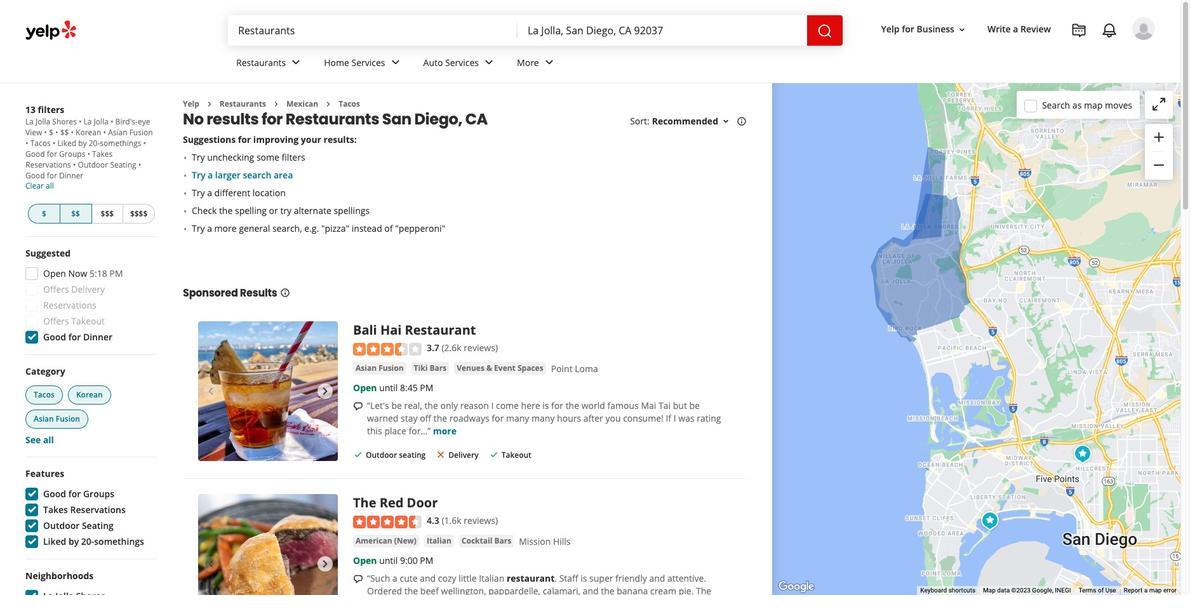 Task type: vqa. For each thing, say whether or not it's contained in the screenshot.
the about.
no



Task type: describe. For each thing, give the bounding box(es) containing it.
shortcuts
[[949, 587, 976, 594]]

• $ • $$ • korean • asian fusion • tacos • liked by 20-somethings • good for groups •
[[25, 127, 153, 159]]

is inside "let's be real, the only reason i come here is for the world famous mai tai but be warned stay off the roadways for many many hours after you consume! if i was rating this place for…"
[[543, 399, 549, 412]]

1 vertical spatial more
[[433, 425, 457, 437]]

italian inside button
[[427, 535, 452, 546]]

clear all link
[[25, 180, 54, 191]]

0 vertical spatial the red door image
[[1070, 442, 1096, 467]]

keyboard shortcuts button
[[921, 586, 976, 595]]

1 horizontal spatial of
[[1098, 587, 1104, 594]]

as
[[1073, 99, 1082, 111]]

open for bali
[[353, 382, 377, 394]]

1 vertical spatial seating
[[82, 520, 114, 532]]

loma
[[575, 363, 598, 375]]

good for groups
[[43, 488, 114, 500]]

services for auto services
[[445, 56, 479, 68]]

reviews) for bali hai restaurant
[[464, 342, 498, 354]]

2 many from the left
[[532, 412, 555, 424]]

rating
[[697, 412, 721, 424]]

0 horizontal spatial and
[[420, 572, 436, 584]]

16 chevron right v2 image for mexican
[[271, 99, 281, 109]]

korean button
[[68, 386, 111, 405]]

group containing features
[[22, 468, 158, 552]]

pm for bali hai restaurant
[[420, 382, 434, 394]]

1 vertical spatial reservations
[[43, 299, 96, 311]]

bars for tiki bars
[[430, 363, 447, 373]]

door
[[407, 495, 438, 512]]

eye
[[138, 116, 150, 127]]

zoom in image
[[1152, 129, 1167, 145]]

restaurants inside 'link'
[[236, 56, 286, 68]]

data
[[998, 587, 1010, 594]]

5:18
[[90, 267, 107, 280]]

0 vertical spatial asian fusion
[[356, 363, 404, 373]]

for down offers takeout
[[68, 331, 81, 343]]

the red door
[[353, 495, 438, 512]]

venues & event spaces button
[[454, 362, 546, 375]]

attentive.
[[668, 572, 707, 584]]

the down super
[[601, 585, 615, 595]]

off
[[420, 412, 431, 424]]

a right report
[[1145, 587, 1148, 594]]

larger
[[215, 169, 241, 181]]

cocktail bars link
[[459, 535, 514, 548]]

google,
[[1033, 587, 1054, 594]]

24 chevron down v2 image for auto services
[[482, 55, 497, 70]]

no results for restaurants san diego, ca
[[183, 109, 488, 130]]

liked by 20-somethings
[[43, 536, 144, 548]]

2 vertical spatial asian
[[34, 414, 54, 424]]

the down cute
[[405, 585, 418, 595]]

4 try from the top
[[192, 223, 205, 235]]

dinner inside group
[[83, 331, 112, 343]]

of inside suggestions for improving your results: try unchecking some filters try a larger search area try a different location check the spelling or try alternate spellings try a more general search, e.g. "pizza" instead of "pepperoni"
[[385, 223, 393, 235]]

search as map moves
[[1042, 99, 1133, 111]]

0 horizontal spatial asian fusion
[[34, 414, 80, 424]]

16 close v2 image
[[436, 450, 446, 460]]

slideshow element for the
[[198, 495, 338, 595]]

16 chevron down v2 image for yelp for business
[[957, 25, 968, 35]]

a left larger
[[208, 169, 213, 181]]

reviews) for the red door
[[464, 515, 498, 527]]

improving
[[253, 134, 299, 146]]

tacos inside • $ • $$ • korean • asian fusion • tacos • liked by 20-somethings • good for groups •
[[30, 138, 51, 149]]

pappardelle,
[[489, 585, 541, 595]]

auto services
[[423, 56, 479, 68]]

1 jolla from the left
[[36, 116, 50, 127]]

use
[[1106, 587, 1117, 594]]

terms of use
[[1079, 587, 1117, 594]]

tiki bars button
[[411, 362, 449, 375]]

different
[[214, 187, 250, 199]]

neighborhoods group
[[22, 570, 158, 595]]

for…"
[[409, 425, 431, 437]]

the inside suggestions for improving your results: try unchecking some filters try a larger search area try a different location check the spelling or try alternate spellings try a more general search, e.g. "pizza" instead of "pepperoni"
[[219, 205, 233, 217]]

check
[[192, 205, 217, 217]]

warned
[[367, 412, 399, 424]]

good down offers takeout
[[43, 331, 66, 343]]

hai
[[380, 322, 402, 339]]

yelp link
[[183, 98, 199, 109]]

search
[[243, 169, 271, 181]]

"let's be real, the only reason i come here is for the world famous mai tai but be warned stay off the roadways for many many hours after you consume! if i was rating this place for…"
[[367, 399, 721, 437]]

tiki
[[414, 363, 428, 373]]

wellington,
[[441, 585, 486, 595]]

next image
[[318, 384, 333, 399]]

9:00
[[400, 555, 418, 567]]

american
[[356, 535, 392, 546]]

$$$$
[[130, 208, 148, 219]]

your
[[301, 134, 321, 146]]

the up hours
[[566, 399, 579, 412]]

good for dinner
[[43, 331, 112, 343]]

for inside • $ • $$ • korean • asian fusion • tacos • liked by 20-somethings • good for groups •
[[47, 149, 57, 159]]

24 chevron down v2 image for home services
[[388, 55, 403, 70]]

general
[[239, 223, 270, 235]]

.
[[555, 572, 557, 584]]

staff
[[559, 572, 578, 584]]

1 vertical spatial delivery
[[449, 450, 479, 460]]

e.g.
[[304, 223, 319, 235]]

yelp for business button
[[876, 18, 973, 41]]

suggestions
[[183, 134, 236, 146]]

zoom out image
[[1152, 158, 1167, 173]]

2 try from the top
[[192, 169, 206, 181]]

for up improving
[[262, 109, 283, 130]]

open inside group
[[43, 267, 66, 280]]

0 vertical spatial tacos
[[339, 98, 360, 109]]

1 vertical spatial takes reservations
[[43, 504, 126, 516]]

16 checkmark v2 image
[[353, 450, 363, 460]]

error
[[1164, 587, 1177, 594]]

group containing suggested
[[22, 247, 158, 348]]

$$ inside • $ • $$ • korean • asian fusion • tacos • liked by 20-somethings • good for groups •
[[60, 127, 69, 138]]

0 vertical spatial takes reservations
[[25, 149, 113, 170]]

16 checkmark v2 image
[[489, 450, 499, 460]]

san
[[382, 109, 412, 130]]

famous
[[608, 399, 639, 412]]

cozy
[[438, 572, 456, 584]]

terms of use link
[[1079, 587, 1117, 594]]

ca
[[465, 109, 488, 130]]

sponsored
[[183, 286, 238, 301]]

user actions element
[[871, 16, 1173, 94]]

business categories element
[[226, 46, 1156, 83]]

spelling
[[235, 205, 267, 217]]

red
[[380, 495, 404, 512]]

. staff is super friendly and attentive. ordered the beef wellington, pappardelle, calamari, and the banana cream pie. th
[[367, 572, 712, 595]]

filters inside suggestions for improving your results: try unchecking some filters try a larger search area try a different location check the spelling or try alternate spellings try a more general search, e.g. "pizza" instead of "pepperoni"
[[282, 151, 305, 164]]

$$$ button
[[92, 204, 123, 224]]

open for the
[[353, 555, 377, 567]]

is inside . staff is super friendly and attentive. ordered the beef wellington, pappardelle, calamari, and the banana cream pie. th
[[581, 572, 587, 584]]

good inside • $ • $$ • korean • asian fusion • tacos • liked by 20-somethings • good for groups •
[[25, 149, 45, 159]]

bali hai restaurant image inside map region
[[977, 508, 1003, 534]]

mission
[[519, 535, 551, 548]]

1 vertical spatial the red door image
[[198, 495, 338, 595]]

1 horizontal spatial and
[[583, 585, 599, 595]]

©2023
[[1012, 587, 1031, 594]]

pm for the red door
[[420, 555, 434, 567]]

clear
[[25, 180, 44, 191]]

0 vertical spatial restaurants link
[[226, 46, 314, 83]]

for down come
[[492, 412, 504, 424]]

2 be from the left
[[690, 399, 700, 412]]

16 speech v2 image
[[353, 574, 363, 584]]

yelp for yelp for business
[[882, 23, 900, 35]]

2 horizontal spatial asian
[[356, 363, 377, 373]]

map region
[[617, 0, 1191, 595]]

a down check
[[207, 223, 212, 235]]

beef
[[420, 585, 439, 595]]

view
[[25, 127, 42, 138]]

no
[[183, 109, 204, 130]]

italian button
[[424, 535, 454, 548]]

dinner inside • outdoor seating • good for dinner
[[59, 170, 83, 181]]

the up off
[[425, 399, 438, 412]]

3.7 (2.6k reviews)
[[427, 342, 498, 354]]

1 try from the top
[[192, 151, 205, 164]]

delivery inside group
[[71, 283, 105, 295]]

bird's-eye view
[[25, 116, 150, 138]]

1 vertical spatial takeout
[[502, 450, 532, 460]]

outdoor for outdoor seating
[[43, 520, 80, 532]]

1 be from the left
[[392, 399, 402, 412]]

for inside suggestions for improving your results: try unchecking some filters try a larger search area try a different location check the spelling or try alternate spellings try a more general search, e.g. "pizza" instead of "pepperoni"
[[238, 134, 251, 146]]

2 horizontal spatial and
[[650, 572, 665, 584]]

(2.6k
[[442, 342, 462, 354]]

none field near
[[528, 24, 797, 37]]

until for hai
[[379, 382, 398, 394]]

more
[[517, 56, 539, 68]]

asian inside • $ • $$ • korean • asian fusion • tacos • liked by 20-somethings • good for groups •
[[108, 127, 127, 138]]

only
[[441, 399, 458, 412]]

results
[[240, 286, 277, 301]]

mexican link
[[286, 98, 318, 109]]

diego,
[[415, 109, 462, 130]]

0 vertical spatial filters
[[38, 104, 64, 116]]

venues & event spaces
[[457, 363, 544, 373]]

come
[[496, 399, 519, 412]]

point loma
[[551, 363, 598, 375]]

cocktail bars button
[[459, 535, 514, 548]]

italian link
[[424, 535, 454, 548]]

a left cute
[[393, 572, 398, 584]]

group containing category
[[23, 365, 158, 447]]

1 vertical spatial groups
[[83, 488, 114, 500]]

until for red
[[379, 555, 398, 567]]

1 la from the left
[[25, 116, 34, 127]]

3.7 star rating image
[[353, 343, 422, 356]]

a up check
[[207, 187, 212, 199]]

mai
[[641, 399, 657, 412]]

fusion inside • $ • $$ • korean • asian fusion • tacos • liked by 20-somethings • good for groups •
[[129, 127, 153, 138]]

for inside • outdoor seating • good for dinner
[[47, 170, 57, 181]]

american (new) button
[[353, 535, 419, 548]]

$ inside button
[[42, 208, 46, 219]]

pm inside group
[[110, 267, 123, 280]]

report
[[1124, 587, 1143, 594]]

search image
[[818, 23, 833, 38]]



Task type: locate. For each thing, give the bounding box(es) containing it.
reason
[[460, 399, 489, 412]]

outdoor up liked by 20-somethings
[[43, 520, 80, 532]]

•
[[79, 116, 82, 127], [111, 116, 113, 127], [44, 127, 47, 138], [55, 127, 58, 138], [71, 127, 74, 138], [103, 127, 106, 138], [25, 138, 28, 149], [53, 138, 55, 149], [143, 138, 146, 149], [87, 149, 90, 159], [73, 159, 76, 170], [138, 159, 141, 170]]

cocktail
[[462, 535, 493, 546]]

2 korean from the top
[[76, 389, 103, 400]]

by inside group
[[69, 536, 79, 548]]

1 horizontal spatial be
[[690, 399, 700, 412]]

1 horizontal spatial yelp
[[882, 23, 900, 35]]

banana
[[617, 585, 648, 595]]

1 horizontal spatial fusion
[[129, 127, 153, 138]]

good down features
[[43, 488, 66, 500]]

1 vertical spatial 16 chevron down v2 image
[[721, 116, 731, 127]]

1 vertical spatial all
[[43, 434, 54, 446]]

open up 16 speech v2 image
[[353, 555, 377, 567]]

all
[[46, 180, 54, 191], [43, 434, 54, 446]]

1 horizontal spatial delivery
[[449, 450, 479, 460]]

map left error
[[1150, 587, 1162, 594]]

liked
[[57, 138, 76, 149], [43, 536, 66, 548]]

none field up the home services link
[[238, 24, 508, 37]]

asian down "3.7 star rating" image
[[356, 363, 377, 373]]

24 chevron down v2 image inside restaurants 'link'
[[289, 55, 304, 70]]

takeout up 'good for dinner'
[[71, 315, 105, 327]]

8:45
[[400, 382, 418, 394]]

google image
[[776, 579, 818, 595]]

16 info v2 image right results
[[280, 288, 290, 298]]

1 vertical spatial somethings
[[94, 536, 144, 548]]

filters
[[38, 104, 64, 116], [282, 151, 305, 164]]

• outdoor seating • good for dinner
[[25, 159, 141, 181]]

of
[[385, 223, 393, 235], [1098, 587, 1104, 594]]

0 vertical spatial takes
[[92, 149, 113, 159]]

16 chevron down v2 image for recommended
[[721, 116, 731, 127]]

search
[[1042, 99, 1071, 111]]

somethings down bird's-
[[100, 138, 141, 149]]

try down suggestions
[[192, 151, 205, 164]]

outdoor right 16 checkmark v2 icon
[[366, 450, 397, 460]]

delivery right the 16 close v2 icon
[[449, 450, 479, 460]]

1 vertical spatial pm
[[420, 382, 434, 394]]

previous image
[[203, 384, 219, 399], [203, 557, 219, 572]]

1 vertical spatial 20-
[[81, 536, 94, 548]]

20- inside group
[[81, 536, 94, 548]]

liked inside • $ • $$ • korean • asian fusion • tacos • liked by 20-somethings • good for groups •
[[57, 138, 76, 149]]

try
[[280, 205, 292, 217]]

for left business
[[902, 23, 915, 35]]

1 korean from the top
[[76, 127, 101, 138]]

seating up liked by 20-somethings
[[82, 520, 114, 532]]

$ down clear all link
[[42, 208, 46, 219]]

map for error
[[1150, 587, 1162, 594]]

24 chevron down v2 image inside the home services link
[[388, 55, 403, 70]]

for
[[902, 23, 915, 35], [262, 109, 283, 130], [238, 134, 251, 146], [47, 149, 57, 159], [47, 170, 57, 181], [68, 331, 81, 343], [552, 399, 564, 412], [492, 412, 504, 424], [68, 488, 81, 500]]

1 vertical spatial reviews)
[[464, 515, 498, 527]]

noah l. image
[[1133, 17, 1156, 40]]

somethings inside • $ • $$ • korean • asian fusion • tacos • liked by 20-somethings • good for groups •
[[100, 138, 141, 149]]

24 chevron down v2 image for more
[[542, 55, 557, 70]]

previous image for the red door
[[203, 557, 219, 572]]

home services link
[[314, 46, 413, 83]]

the
[[353, 495, 376, 512]]

1 vertical spatial offers
[[43, 315, 69, 327]]

this
[[367, 425, 382, 437]]

0 horizontal spatial many
[[506, 412, 529, 424]]

16 speech v2 image
[[353, 401, 363, 411]]

home
[[324, 56, 349, 68]]

delivery down open now 5:18 pm
[[71, 283, 105, 295]]

auto services link
[[413, 46, 507, 83]]

good
[[25, 149, 45, 159], [25, 170, 45, 181], [43, 331, 66, 343], [43, 488, 66, 500]]

0 horizontal spatial filters
[[38, 104, 64, 116]]

none field up the business categories element at the top
[[528, 24, 797, 37]]

fusion for leftmost asian fusion button
[[56, 414, 80, 424]]

1 vertical spatial italian
[[479, 572, 505, 584]]

of left use
[[1098, 587, 1104, 594]]

24 chevron down v2 image left the auto
[[388, 55, 403, 70]]

24 chevron down v2 image
[[289, 55, 304, 70], [542, 55, 557, 70]]

reviews)
[[464, 342, 498, 354], [464, 515, 498, 527]]

24 chevron down v2 image inside more link
[[542, 55, 557, 70]]

0 horizontal spatial asian fusion button
[[25, 410, 88, 429]]

many down come
[[506, 412, 529, 424]]

try up check
[[192, 187, 205, 199]]

by down outdoor seating
[[69, 536, 79, 548]]

2 24 chevron down v2 image from the left
[[542, 55, 557, 70]]

seating
[[399, 450, 426, 460]]

16 chevron down v2 image right recommended
[[721, 116, 731, 127]]

0 vertical spatial delivery
[[71, 283, 105, 295]]

2 vertical spatial pm
[[420, 555, 434, 567]]

tacos
[[339, 98, 360, 109], [30, 138, 51, 149], [34, 389, 55, 400]]

Find text field
[[238, 24, 508, 37]]

map
[[983, 587, 996, 594]]

16 chevron down v2 image inside yelp for business button
[[957, 25, 968, 35]]

tacos button
[[25, 386, 63, 405]]

$$ inside button
[[71, 208, 80, 219]]

venues
[[457, 363, 485, 373]]

jolla left bird's-
[[94, 116, 109, 127]]

recommended
[[652, 115, 719, 127]]

search,
[[272, 223, 302, 235]]

spaces
[[518, 363, 544, 373]]

1 many from the left
[[506, 412, 529, 424]]

restaurants link right 16 chevron right v2 icon
[[220, 98, 266, 109]]

calamari,
[[543, 585, 581, 595]]

jolla down 13 filters
[[36, 116, 50, 127]]

liked inside group
[[43, 536, 66, 548]]

0 horizontal spatial none field
[[238, 24, 508, 37]]

1 vertical spatial dinner
[[83, 331, 112, 343]]

1 none field from the left
[[238, 24, 508, 37]]

the up more link
[[434, 412, 447, 424]]

0 horizontal spatial 16 chevron right v2 image
[[271, 99, 281, 109]]

groups inside • $ • $$ • korean • asian fusion • tacos • liked by 20-somethings • good for groups •
[[59, 149, 85, 159]]

1 vertical spatial tacos
[[30, 138, 51, 149]]

tiki bars
[[414, 363, 447, 373]]

all for see all
[[43, 434, 54, 446]]

1 vertical spatial korean
[[76, 389, 103, 400]]

"pizza"
[[321, 223, 349, 235]]

1 horizontal spatial more
[[433, 425, 457, 437]]

bali hai restaurant
[[353, 322, 476, 339]]

1 vertical spatial previous image
[[203, 557, 219, 572]]

1 horizontal spatial many
[[532, 412, 555, 424]]

20- up • outdoor seating • good for dinner on the left top
[[89, 138, 100, 149]]

2 previous image from the top
[[203, 557, 219, 572]]

1 vertical spatial restaurants link
[[220, 98, 266, 109]]

2 none field from the left
[[528, 24, 797, 37]]

offers for offers takeout
[[43, 315, 69, 327]]

1 horizontal spatial bars
[[495, 535, 512, 546]]

bird's-
[[115, 116, 138, 127]]

takes reservations down bird's-eye view
[[25, 149, 113, 170]]

the red door image
[[1070, 442, 1096, 467], [198, 495, 338, 595]]

shores
[[52, 116, 77, 127]]

asian left eye
[[108, 127, 127, 138]]

0 horizontal spatial asian
[[34, 414, 54, 424]]

0 horizontal spatial yelp
[[183, 98, 199, 109]]

0 vertical spatial pm
[[110, 267, 123, 280]]

suggestions for improving your results: try unchecking some filters try a larger search area try a different location check the spelling or try alternate spellings try a more general search, e.g. "pizza" instead of "pepperoni"
[[183, 134, 445, 235]]

16 chevron down v2 image inside recommended dropdown button
[[721, 116, 731, 127]]

2 jolla from the left
[[94, 116, 109, 127]]

open down suggested
[[43, 267, 66, 280]]

1 vertical spatial liked
[[43, 536, 66, 548]]

24 chevron down v2 image right more
[[542, 55, 557, 70]]

and
[[420, 572, 436, 584], [650, 572, 665, 584], [583, 585, 599, 595]]

1 vertical spatial until
[[379, 555, 398, 567]]

la right shores
[[84, 116, 92, 127]]

here
[[521, 399, 540, 412]]

expand map image
[[1152, 97, 1167, 112]]

of right instead at the top of page
[[385, 223, 393, 235]]

and up beef
[[420, 572, 436, 584]]

16 chevron right v2 image
[[271, 99, 281, 109], [324, 99, 334, 109]]

2 reviews) from the top
[[464, 515, 498, 527]]

$$$$ button
[[123, 204, 155, 224]]

0 horizontal spatial bali hai restaurant image
[[198, 322, 338, 461]]

try down check
[[192, 223, 205, 235]]

0 vertical spatial previous image
[[203, 384, 219, 399]]

16 chevron right v2 image for tacos
[[324, 99, 334, 109]]

16 info v2 image
[[737, 116, 747, 127], [280, 288, 290, 298]]

unchecking
[[207, 151, 254, 164]]

be left real,
[[392, 399, 402, 412]]

many
[[506, 412, 529, 424], [532, 412, 555, 424]]

0 vertical spatial takeout
[[71, 315, 105, 327]]

0 horizontal spatial italian
[[427, 535, 452, 546]]

real,
[[404, 399, 422, 412]]

reviews) up &
[[464, 342, 498, 354]]

0 vertical spatial is
[[543, 399, 549, 412]]

area
[[274, 169, 293, 181]]

after
[[584, 412, 603, 424]]

until down american (new) link
[[379, 555, 398, 567]]

is right staff
[[581, 572, 587, 584]]

try left larger
[[192, 169, 206, 181]]

16 info v2 image right recommended dropdown button
[[737, 116, 747, 127]]

1 vertical spatial is
[[581, 572, 587, 584]]

1 vertical spatial bars
[[495, 535, 512, 546]]

all inside group
[[43, 434, 54, 446]]

notifications image
[[1102, 23, 1118, 38]]

24 chevron down v2 image for restaurants
[[289, 55, 304, 70]]

1 vertical spatial i
[[674, 412, 676, 424]]

slideshow element
[[198, 322, 338, 461], [198, 495, 338, 595]]

seating inside • outdoor seating • good for dinner
[[110, 159, 136, 170]]

0 horizontal spatial 24 chevron down v2 image
[[289, 55, 304, 70]]

1 horizontal spatial i
[[674, 412, 676, 424]]

outdoor inside • outdoor seating • good for dinner
[[78, 159, 108, 170]]

1 previous image from the top
[[203, 384, 219, 399]]

bars inside tiki bars button
[[430, 363, 447, 373]]

map for moves
[[1084, 99, 1103, 111]]

groups down bird's-eye view
[[59, 149, 85, 159]]

1 offers from the top
[[43, 283, 69, 295]]

yelp left business
[[882, 23, 900, 35]]

fusion inside group
[[56, 414, 80, 424]]

a right write at the right top
[[1014, 23, 1019, 35]]

20-
[[89, 138, 100, 149], [81, 536, 94, 548]]

by down la jolla shores • la jolla •
[[78, 138, 87, 149]]

pm right 9:00
[[420, 555, 434, 567]]

bali hai restaurant image
[[198, 322, 338, 461], [977, 508, 1003, 534]]

1 vertical spatial $
[[42, 208, 46, 219]]

venues & event spaces link
[[454, 362, 546, 375]]

italian down 4.3
[[427, 535, 452, 546]]

None search field
[[228, 15, 846, 46]]

0 horizontal spatial be
[[392, 399, 402, 412]]

1 horizontal spatial asian
[[108, 127, 127, 138]]

pm
[[110, 267, 123, 280], [420, 382, 434, 394], [420, 555, 434, 567]]

None field
[[238, 24, 508, 37], [528, 24, 797, 37]]

0 vertical spatial somethings
[[100, 138, 141, 149]]

1 vertical spatial slideshow element
[[198, 495, 338, 595]]

report a map error link
[[1124, 587, 1177, 594]]

restaurant
[[507, 572, 555, 584]]

1 horizontal spatial map
[[1150, 587, 1162, 594]]

home services
[[324, 56, 385, 68]]

0 vertical spatial map
[[1084, 99, 1103, 111]]

tacos inside button
[[34, 389, 55, 400]]

takeout inside group
[[71, 315, 105, 327]]

$ inside • $ • $$ • korean • asian fusion • tacos • liked by 20-somethings • good for groups •
[[49, 127, 53, 138]]

more up the 16 close v2 icon
[[433, 425, 457, 437]]

for up unchecking
[[238, 134, 251, 146]]

16 chevron right v2 image left tacos link
[[324, 99, 334, 109]]

takeout right 16 checkmark v2 image
[[502, 450, 532, 460]]

projects image
[[1072, 23, 1087, 38]]

for up hours
[[552, 399, 564, 412]]

for up clear all link
[[47, 149, 57, 159]]

takes inside group
[[43, 504, 68, 516]]

0 vertical spatial bali hai restaurant image
[[198, 322, 338, 461]]

auto
[[423, 56, 443, 68]]

is right here
[[543, 399, 549, 412]]

some
[[257, 151, 279, 164]]

1 24 chevron down v2 image from the left
[[289, 55, 304, 70]]

takes down bird's-eye view
[[92, 149, 113, 159]]

1 vertical spatial bali hai restaurant image
[[977, 508, 1003, 534]]

1 until from the top
[[379, 382, 398, 394]]

offers for offers delivery
[[43, 283, 69, 295]]

for inside button
[[902, 23, 915, 35]]

0 vertical spatial by
[[78, 138, 87, 149]]

1 vertical spatial $$
[[71, 208, 80, 219]]

tacos up results: on the left of the page
[[339, 98, 360, 109]]

1 horizontal spatial none field
[[528, 24, 797, 37]]

the down the different
[[219, 205, 233, 217]]

1 16 chevron right v2 image from the left
[[271, 99, 281, 109]]

2 vertical spatial reservations
[[70, 504, 126, 516]]

i left come
[[491, 399, 494, 412]]

offers down now
[[43, 283, 69, 295]]

0 vertical spatial asian
[[108, 127, 127, 138]]

0 vertical spatial asian fusion button
[[353, 362, 406, 375]]

cream
[[651, 585, 677, 595]]

outdoor down bird's-eye view
[[78, 159, 108, 170]]

"such
[[367, 572, 390, 584]]

korean inside • $ • $$ • korean • asian fusion • tacos • liked by 20-somethings • good for groups •
[[76, 127, 101, 138]]

open now 5:18 pm
[[43, 267, 123, 280]]

2 until from the top
[[379, 555, 398, 567]]

open until 9:00 pm
[[353, 555, 434, 567]]

$ button
[[28, 204, 60, 224]]

group
[[1145, 124, 1173, 180], [22, 247, 158, 348], [23, 365, 158, 447], [22, 468, 158, 552]]

yelp for yelp link
[[183, 98, 199, 109]]

0 vertical spatial open
[[43, 267, 66, 280]]

bali
[[353, 322, 377, 339]]

2 offers from the top
[[43, 315, 69, 327]]

more inside suggestions for improving your results: try unchecking some filters try a larger search area try a different location check the spelling or try alternate spellings try a more general search, e.g. "pizza" instead of "pepperoni"
[[214, 223, 237, 235]]

alternate
[[294, 205, 331, 217]]

offers up 'good for dinner'
[[43, 315, 69, 327]]

1 horizontal spatial jolla
[[94, 116, 109, 127]]

be right the but
[[690, 399, 700, 412]]

0 horizontal spatial i
[[491, 399, 494, 412]]

korean up • outdoor seating • good for dinner on the left top
[[76, 127, 101, 138]]

fusion down "3.7 star rating" image
[[379, 363, 404, 373]]

services right the home
[[352, 56, 385, 68]]

la down 13
[[25, 116, 34, 127]]

0 vertical spatial dinner
[[59, 170, 83, 181]]

map data ©2023 google, inegi
[[983, 587, 1071, 594]]

0 horizontal spatial 24 chevron down v2 image
[[388, 55, 403, 70]]

2 slideshow element from the top
[[198, 495, 338, 595]]

takes inside takes reservations
[[92, 149, 113, 159]]

good down view at the top left
[[25, 149, 45, 159]]

0 horizontal spatial $$
[[60, 127, 69, 138]]

bars right tiki on the bottom left of the page
[[430, 363, 447, 373]]

liked down shores
[[57, 138, 76, 149]]

american (new)
[[356, 535, 417, 546]]

0 horizontal spatial the red door image
[[198, 495, 338, 595]]

more link
[[507, 46, 567, 83]]

asian fusion down "3.7 star rating" image
[[356, 363, 404, 373]]

1 horizontal spatial the red door image
[[1070, 442, 1096, 467]]

0 vertical spatial yelp
[[882, 23, 900, 35]]

yelp inside button
[[882, 23, 900, 35]]

dinner right clear all link
[[59, 170, 83, 181]]

4.3
[[427, 515, 440, 527]]

1 slideshow element from the top
[[198, 322, 338, 461]]

"let's
[[367, 399, 389, 412]]

slideshow element for bali
[[198, 322, 338, 461]]

asian fusion button down "3.7 star rating" image
[[353, 362, 406, 375]]

outdoor inside group
[[43, 520, 80, 532]]

0 vertical spatial reservations
[[25, 159, 71, 170]]

"such a cute and cozy little italian restaurant
[[367, 572, 555, 584]]

0 vertical spatial 16 chevron down v2 image
[[957, 25, 968, 35]]

somethings down outdoor seating
[[94, 536, 144, 548]]

fusion for the topmost asian fusion button
[[379, 363, 404, 373]]

yelp
[[882, 23, 900, 35], [183, 98, 199, 109]]

2 24 chevron down v2 image from the left
[[482, 55, 497, 70]]

none field find
[[238, 24, 508, 37]]

2 la from the left
[[84, 116, 92, 127]]

next image
[[318, 557, 333, 572]]

by
[[78, 138, 87, 149], [69, 536, 79, 548]]

asian fusion link
[[353, 362, 406, 375]]

0 vertical spatial all
[[46, 180, 54, 191]]

liked down outdoor seating
[[43, 536, 66, 548]]

map right as at right top
[[1084, 99, 1103, 111]]

offers
[[43, 283, 69, 295], [43, 315, 69, 327]]

location
[[253, 187, 286, 199]]

you
[[606, 412, 621, 424]]

1 horizontal spatial takes
[[92, 149, 113, 159]]

24 chevron down v2 image
[[388, 55, 403, 70], [482, 55, 497, 70]]

1 vertical spatial yelp
[[183, 98, 199, 109]]

20- inside • $ • $$ • korean • asian fusion • tacos • liked by 20-somethings • good for groups •
[[89, 138, 100, 149]]

see all
[[25, 434, 54, 446]]

all right clear
[[46, 180, 54, 191]]

1 24 chevron down v2 image from the left
[[388, 55, 403, 70]]

is
[[543, 399, 549, 412], [581, 572, 587, 584]]

Near text field
[[528, 24, 797, 37]]

services right the auto
[[445, 56, 479, 68]]

16 chevron down v2 image
[[957, 25, 968, 35], [721, 116, 731, 127]]

1 vertical spatial of
[[1098, 587, 1104, 594]]

previous image for bali hai restaurant
[[203, 384, 219, 399]]

bars inside cocktail bars button
[[495, 535, 512, 546]]

until left 8:45
[[379, 382, 398, 394]]

good inside • outdoor seating • good for dinner
[[25, 170, 45, 181]]

(new)
[[394, 535, 417, 546]]

for up outdoor seating
[[68, 488, 81, 500]]

korean inside button
[[76, 389, 103, 400]]

24 chevron down v2 image inside auto services link
[[482, 55, 497, 70]]

0 horizontal spatial services
[[352, 56, 385, 68]]

4.3 star rating image
[[353, 516, 422, 528]]

yelp left 16 chevron right v2 icon
[[183, 98, 199, 109]]

0 vertical spatial $$
[[60, 127, 69, 138]]

1 services from the left
[[352, 56, 385, 68]]

0 horizontal spatial bars
[[430, 363, 447, 373]]

reviews) up the cocktail at the bottom left of the page
[[464, 515, 498, 527]]

2 16 chevron right v2 image from the left
[[324, 99, 334, 109]]

fusion
[[129, 127, 153, 138], [379, 363, 404, 373], [56, 414, 80, 424]]

1 reviews) from the top
[[464, 342, 498, 354]]

by inside • $ • $$ • korean • asian fusion • tacos • liked by 20-somethings • good for groups •
[[78, 138, 87, 149]]

outdoor for outdoor seating
[[366, 450, 397, 460]]

italian right little on the bottom left
[[479, 572, 505, 584]]

2 vertical spatial outdoor
[[43, 520, 80, 532]]

services for home services
[[352, 56, 385, 68]]

bars for cocktail bars
[[495, 535, 512, 546]]

takes reservations down "good for groups"
[[43, 504, 126, 516]]

reservations up clear all link
[[25, 159, 71, 170]]

seating
[[110, 159, 136, 170], [82, 520, 114, 532]]

16 chevron right v2 image
[[204, 99, 215, 109]]

0 horizontal spatial 16 info v2 image
[[280, 288, 290, 298]]

restaurants link up mexican at top left
[[226, 46, 314, 83]]

all for clear all
[[46, 180, 54, 191]]

bars right the cocktail at the bottom left of the page
[[495, 535, 512, 546]]

3 try from the top
[[192, 187, 205, 199]]

1 vertical spatial 16 info v2 image
[[280, 288, 290, 298]]

1 vertical spatial fusion
[[379, 363, 404, 373]]

1 vertical spatial takes
[[43, 504, 68, 516]]

pm right 5:18
[[110, 267, 123, 280]]

$
[[49, 127, 53, 138], [42, 208, 46, 219]]

$$ right $ button
[[71, 208, 80, 219]]

fusion left no
[[129, 127, 153, 138]]

1 horizontal spatial 16 info v2 image
[[737, 116, 747, 127]]

0 vertical spatial reviews)
[[464, 342, 498, 354]]

2 services from the left
[[445, 56, 479, 68]]

0 vertical spatial until
[[379, 382, 398, 394]]

1 horizontal spatial italian
[[479, 572, 505, 584]]

dinner down offers takeout
[[83, 331, 112, 343]]

reservations inside takes reservations
[[25, 159, 71, 170]]

1 horizontal spatial 24 chevron down v2 image
[[482, 55, 497, 70]]

neighborhoods
[[25, 570, 94, 582]]

0 vertical spatial bars
[[430, 363, 447, 373]]

more down check
[[214, 223, 237, 235]]



